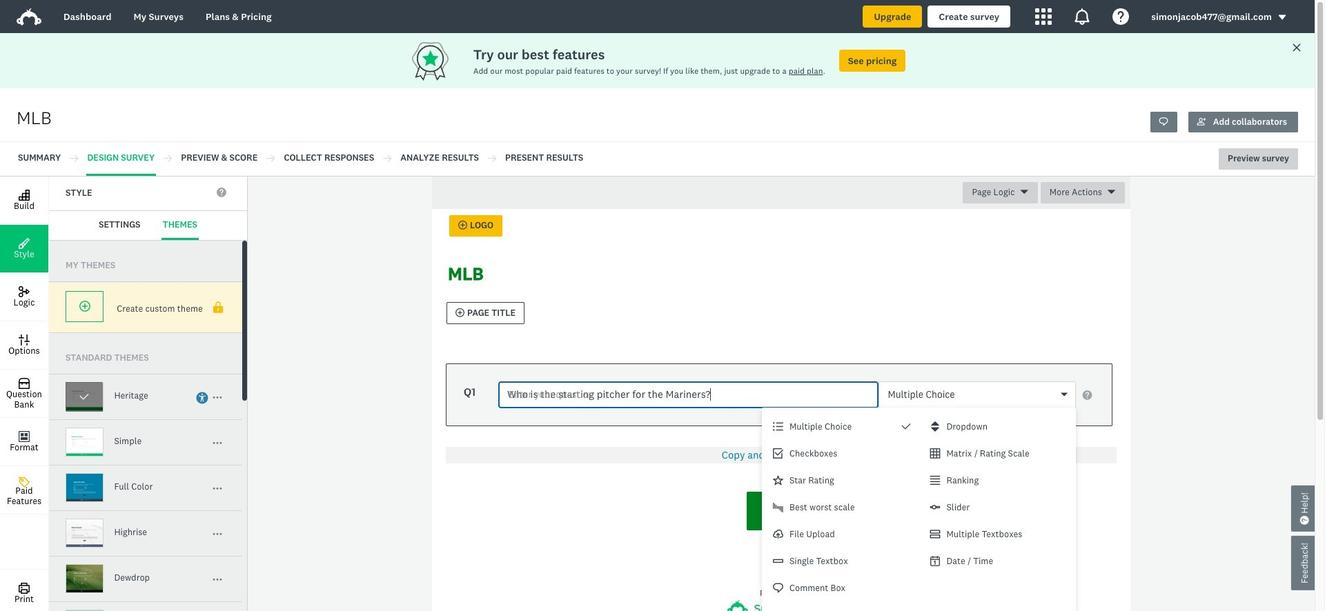 Task type: vqa. For each thing, say whether or not it's contained in the screenshot.
second brand logo from the bottom of the page
no



Task type: describe. For each thing, give the bounding box(es) containing it.
surveymonkey logo image
[[17, 8, 41, 26]]



Task type: locate. For each thing, give the bounding box(es) containing it.
1 products icon image from the left
[[1036, 8, 1052, 25]]

0 horizontal spatial products icon image
[[1036, 8, 1052, 25]]

products icon image
[[1036, 8, 1052, 25], [1074, 8, 1091, 25]]

2 products icon image from the left
[[1074, 8, 1091, 25]]

help icon image
[[1113, 8, 1129, 25]]

rewards image
[[409, 38, 473, 83]]

dropdown arrow image
[[1278, 13, 1287, 22]]

surveymonkey image
[[727, 601, 836, 612]]

1 horizontal spatial products icon image
[[1074, 8, 1091, 25]]



